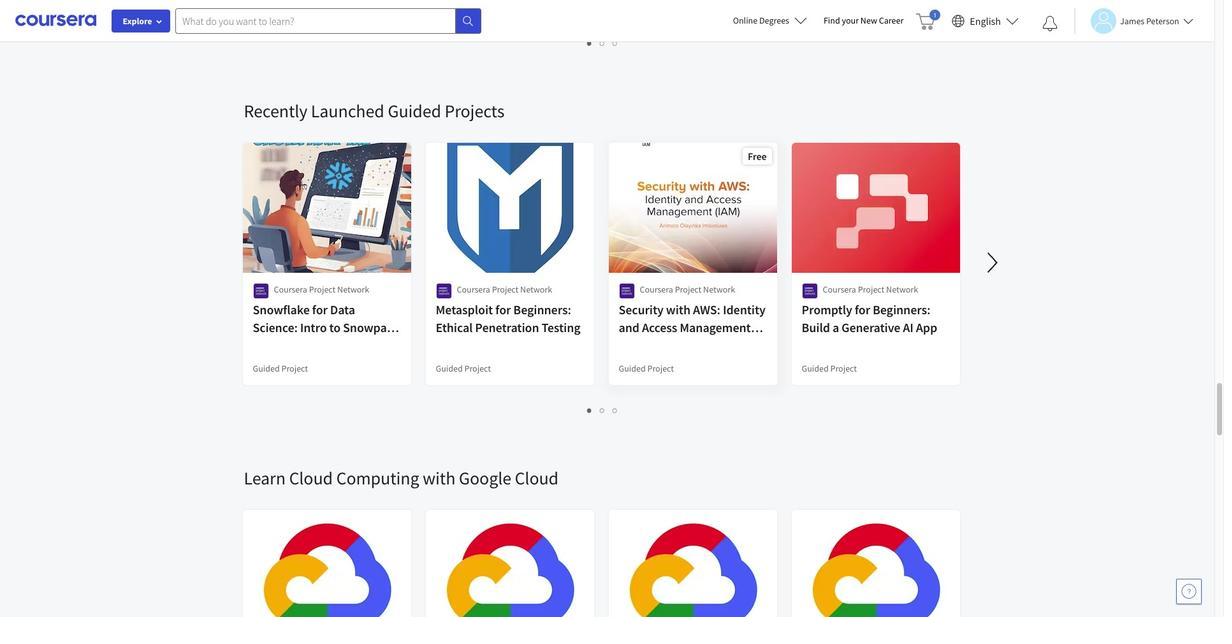 Task type: vqa. For each thing, say whether or not it's contained in the screenshot.
AT in the "To be able to take courses at my own pace and rhythm has been an amazing experience. I can learn whenever it fits my schedule and mood."
no



Task type: locate. For each thing, give the bounding box(es) containing it.
1 horizontal spatial with
[[666, 302, 691, 318]]

2 3 button from the top
[[609, 403, 622, 418]]

guided project down the a
[[802, 363, 857, 374]]

guided project
[[253, 363, 308, 374], [436, 363, 491, 374], [619, 363, 674, 374], [802, 363, 857, 374]]

1 coursera project network from the left
[[274, 284, 369, 295]]

1 vertical spatial 1
[[587, 404, 592, 416]]

coursera project network for metasploit
[[457, 284, 552, 295]]

coursera project network up aws:
[[640, 284, 735, 295]]

new
[[861, 15, 877, 26]]

launched
[[311, 99, 384, 122]]

coursera for promptly
[[823, 284, 856, 295]]

security
[[619, 302, 664, 318]]

james peterson button
[[1074, 8, 1194, 33]]

1 vertical spatial 3 button
[[609, 403, 622, 418]]

for for snowflake
[[312, 302, 328, 318]]

3 coursera project network from the left
[[640, 284, 735, 295]]

0 vertical spatial with
[[666, 302, 691, 318]]

0 horizontal spatial beginners:
[[514, 302, 571, 318]]

0 horizontal spatial cloud
[[289, 467, 333, 490]]

1 button inside 'recently launched guided projects carousel' element
[[583, 403, 596, 418]]

cloud right google
[[515, 467, 559, 490]]

4 coursera project network from the left
[[823, 284, 918, 295]]

3 coursera from the left
[[640, 284, 673, 295]]

coursera up "security"
[[640, 284, 673, 295]]

list
[[244, 36, 961, 50], [244, 403, 961, 418]]

2 coursera project network from the left
[[457, 284, 552, 295]]

coursera project network
[[274, 284, 369, 295], [457, 284, 552, 295], [640, 284, 735, 295], [823, 284, 918, 295]]

coursera project network up data
[[274, 284, 369, 295]]

3 button
[[609, 36, 622, 50], [609, 403, 622, 418]]

2
[[600, 37, 605, 49], [600, 404, 605, 416]]

2 for 3 button associated with first 2 button from the bottom
[[600, 404, 605, 416]]

guided left projects
[[388, 99, 441, 122]]

1 vertical spatial 2
[[600, 404, 605, 416]]

2 inside 'recently launched guided projects carousel' element
[[600, 404, 605, 416]]

coursera project network image up the promptly
[[802, 283, 818, 299]]

coursera project network for security
[[640, 284, 735, 295]]

next slide image
[[977, 247, 1008, 278]]

network up the metasploit for beginners: ethical penetration testing
[[520, 284, 552, 295]]

1 1 button from the top
[[583, 36, 596, 50]]

0 vertical spatial 3 button
[[609, 36, 622, 50]]

3 button for first 2 button from the bottom
[[609, 403, 622, 418]]

for inside the metasploit for beginners: ethical penetration testing
[[496, 302, 511, 318]]

2 1 from the top
[[587, 404, 592, 416]]

coursera project network image for promptly for beginners: build a generative ai app
[[802, 283, 818, 299]]

shopping cart: 1 item image
[[917, 10, 941, 30]]

cloud storage: qwik start - cloud console project by google cloud, image
[[426, 510, 595, 617]]

0 horizontal spatial coursera project network image
[[253, 283, 269, 299]]

coursera project network image
[[436, 283, 452, 299]]

beginners: up testing
[[514, 302, 571, 318]]

0 vertical spatial 1 button
[[583, 36, 596, 50]]

1 2 from the top
[[600, 37, 605, 49]]

using bigquery in the google cloud console project by google cloud, image
[[792, 510, 961, 617]]

3 guided project from the left
[[619, 363, 674, 374]]

snowflake for data science: intro to snowpark ml for python
[[253, 302, 398, 353]]

find your new career
[[824, 15, 904, 26]]

beginners: inside the metasploit for beginners: ethical penetration testing
[[514, 302, 571, 318]]

degrees
[[759, 15, 789, 26]]

coursera up snowflake
[[274, 284, 307, 295]]

network for to
[[337, 284, 369, 295]]

2 horizontal spatial coursera project network image
[[802, 283, 818, 299]]

python
[[289, 337, 328, 353]]

snowflake
[[253, 302, 310, 318]]

online degrees button
[[723, 6, 817, 34]]

2 button
[[596, 36, 609, 50], [596, 403, 609, 418]]

cloud right learn
[[289, 467, 333, 490]]

2 3 from the top
[[613, 404, 618, 416]]

for up generative
[[855, 302, 870, 318]]

network up ai
[[886, 284, 918, 295]]

app
[[916, 319, 938, 335]]

network up data
[[337, 284, 369, 295]]

to
[[329, 319, 341, 335]]

coursera project network up the metasploit for beginners: ethical penetration testing
[[457, 284, 552, 295]]

promptly
[[802, 302, 852, 318]]

3 coursera project network image from the left
[[802, 283, 818, 299]]

project up the metasploit for beginners: ethical penetration testing
[[492, 284, 519, 295]]

1 3 button from the top
[[609, 36, 622, 50]]

guided down (iam)
[[619, 363, 646, 374]]

recently launched guided projects
[[244, 99, 505, 122]]

coursera project network image up "security"
[[619, 283, 635, 299]]

0 vertical spatial 1
[[587, 37, 592, 49]]

network
[[337, 284, 369, 295], [520, 284, 552, 295], [703, 284, 735, 295], [886, 284, 918, 295]]

for up "intro"
[[312, 302, 328, 318]]

coursera up the promptly
[[823, 284, 856, 295]]

with inside the security with aws: identity and access management (iam)
[[666, 302, 691, 318]]

What do you want to learn? text field
[[175, 8, 456, 33]]

1 horizontal spatial cloud
[[515, 467, 559, 490]]

project down the python in the bottom left of the page
[[282, 363, 308, 374]]

3 network from the left
[[703, 284, 735, 295]]

guided down the ml
[[253, 363, 280, 374]]

projects
[[445, 99, 505, 122]]

1 network from the left
[[337, 284, 369, 295]]

guided project down (iam)
[[619, 363, 674, 374]]

1 guided project from the left
[[253, 363, 308, 374]]

1 horizontal spatial beginners:
[[873, 302, 931, 318]]

2 network from the left
[[520, 284, 552, 295]]

beginners: up ai
[[873, 302, 931, 318]]

generative
[[842, 319, 901, 335]]

project down ethical
[[465, 363, 491, 374]]

find
[[824, 15, 840, 26]]

4 network from the left
[[886, 284, 918, 295]]

2 coursera project network image from the left
[[619, 283, 635, 299]]

coursera project network image for security with aws: identity and access management (iam)
[[619, 283, 635, 299]]

0 vertical spatial 2
[[600, 37, 605, 49]]

2 coursera from the left
[[457, 284, 490, 295]]

1 inside 'recently launched guided projects carousel' element
[[587, 404, 592, 416]]

0 horizontal spatial with
[[423, 467, 455, 490]]

guided project down ethical
[[436, 363, 491, 374]]

3 button for 1st 2 button
[[609, 36, 622, 50]]

1 button
[[583, 36, 596, 50], [583, 403, 596, 418]]

coursera project network up promptly for beginners: build a generative ai app
[[823, 284, 918, 295]]

for up penetration at the bottom of page
[[496, 302, 511, 318]]

4 coursera from the left
[[823, 284, 856, 295]]

0 vertical spatial 2 button
[[596, 36, 609, 50]]

2 cloud from the left
[[515, 467, 559, 490]]

beginners:
[[514, 302, 571, 318], [873, 302, 931, 318]]

with
[[666, 302, 691, 318], [423, 467, 455, 490]]

guided down build
[[802, 363, 829, 374]]

beginners: inside promptly for beginners: build a generative ai app
[[873, 302, 931, 318]]

coursera project network image up snowflake
[[253, 283, 269, 299]]

your
[[842, 15, 859, 26]]

coursera
[[274, 284, 307, 295], [457, 284, 490, 295], [640, 284, 673, 295], [823, 284, 856, 295]]

for
[[312, 302, 328, 318], [496, 302, 511, 318], [855, 302, 870, 318], [271, 337, 287, 353]]

2 for 3 button corresponding to 1st 2 button
[[600, 37, 605, 49]]

network up aws:
[[703, 284, 735, 295]]

1 beginners: from the left
[[514, 302, 571, 318]]

2 1 button from the top
[[583, 403, 596, 418]]

1 horizontal spatial coursera project network image
[[619, 283, 635, 299]]

guided for snowflake for data science: intro to snowpark ml for python
[[253, 363, 280, 374]]

with up access
[[666, 302, 691, 318]]

for inside promptly for beginners: build a generative ai app
[[855, 302, 870, 318]]

None search field
[[175, 8, 481, 33]]

find your new career link
[[817, 13, 910, 29]]

coursera up metasploit
[[457, 284, 490, 295]]

guided project for intro
[[253, 363, 308, 374]]

1 list from the top
[[244, 36, 961, 50]]

1 vertical spatial list
[[244, 403, 961, 418]]

2 list from the top
[[244, 403, 961, 418]]

0 vertical spatial 3
[[613, 37, 618, 49]]

1 coursera project network image from the left
[[253, 283, 269, 299]]

online
[[733, 15, 758, 26]]

guided
[[388, 99, 441, 122], [253, 363, 280, 374], [436, 363, 463, 374], [619, 363, 646, 374], [802, 363, 829, 374]]

3 inside 'recently launched guided projects carousel' element
[[613, 404, 618, 416]]

2 2 button from the top
[[596, 403, 609, 418]]

guided project down the ml
[[253, 363, 308, 374]]

with left google
[[423, 467, 455, 490]]

ethical
[[436, 319, 473, 335]]

1 vertical spatial 3
[[613, 404, 618, 416]]

1 vertical spatial 1 button
[[583, 403, 596, 418]]

3
[[613, 37, 618, 49], [613, 404, 618, 416]]

1 cloud from the left
[[289, 467, 333, 490]]

1 vertical spatial 2 button
[[596, 403, 609, 418]]

identity
[[723, 302, 766, 318]]

science:
[[253, 319, 298, 335]]

cloud
[[289, 467, 333, 490], [515, 467, 559, 490]]

project
[[309, 284, 336, 295], [492, 284, 519, 295], [675, 284, 702, 295], [858, 284, 885, 295], [282, 363, 308, 374], [465, 363, 491, 374], [648, 363, 674, 374], [831, 363, 857, 374]]

project up data
[[309, 284, 336, 295]]

0 vertical spatial list
[[244, 36, 961, 50]]

1
[[587, 37, 592, 49], [587, 404, 592, 416]]

2 2 from the top
[[600, 404, 605, 416]]

help center image
[[1182, 584, 1197, 599]]

2 guided project from the left
[[436, 363, 491, 374]]

2 beginners: from the left
[[873, 302, 931, 318]]

guided project for a
[[802, 363, 857, 374]]

explore button
[[112, 10, 170, 33]]

1 1 from the top
[[587, 37, 592, 49]]

english button
[[947, 0, 1024, 41]]

recently
[[244, 99, 308, 122]]

coursera for security
[[640, 284, 673, 295]]

1 coursera from the left
[[274, 284, 307, 295]]

4 guided project from the left
[[802, 363, 857, 374]]

coursera project network image
[[253, 283, 269, 299], [619, 283, 635, 299], [802, 283, 818, 299]]

guided down ethical
[[436, 363, 463, 374]]

security with aws: identity and access management (iam)
[[619, 302, 766, 353]]



Task type: describe. For each thing, give the bounding box(es) containing it.
management
[[680, 319, 751, 335]]

guided project for penetration
[[436, 363, 491, 374]]

james peterson
[[1120, 15, 1180, 26]]

coursera project network for snowflake
[[274, 284, 369, 295]]

promptly for beginners: build a generative ai app
[[802, 302, 938, 335]]

learn cloud computing with google cloud
[[244, 467, 559, 490]]

ml
[[253, 337, 269, 353]]

1 for first 2 button from the bottom
[[587, 404, 592, 416]]

guided for security with aws: identity and access management (iam)
[[619, 363, 646, 374]]

learn cloud computing with google cloud carousel element
[[238, 429, 1224, 617]]

coursera project network for promptly
[[823, 284, 918, 295]]

network for access
[[703, 284, 735, 295]]

free
[[748, 150, 767, 163]]

guided for promptly for beginners: build a generative ai app
[[802, 363, 829, 374]]

for for metasploit
[[496, 302, 511, 318]]

beginners: for generative
[[873, 302, 931, 318]]

metasploit for beginners: ethical penetration testing
[[436, 302, 581, 335]]

project down access
[[648, 363, 674, 374]]

guided project for and
[[619, 363, 674, 374]]

coursera for metasploit
[[457, 284, 490, 295]]

1 2 button from the top
[[596, 36, 609, 50]]

ai
[[903, 319, 914, 335]]

coursera image
[[15, 10, 96, 31]]

learn
[[244, 467, 286, 490]]

1 button for first 2 button from the bottom
[[583, 403, 596, 418]]

computing
[[336, 467, 419, 490]]

cloud monitoring: qwik start project by google cloud, image
[[609, 510, 778, 617]]

coursera for snowflake
[[274, 284, 307, 295]]

english
[[970, 14, 1001, 27]]

aws:
[[693, 302, 721, 318]]

google
[[459, 467, 511, 490]]

and
[[619, 319, 640, 335]]

snowpark
[[343, 319, 398, 335]]

access
[[642, 319, 677, 335]]

build
[[802, 319, 830, 335]]

project up promptly for beginners: build a generative ai app
[[858, 284, 885, 295]]

project down the a
[[831, 363, 857, 374]]

explore
[[123, 15, 152, 27]]

coursera project network image for snowflake for data science: intro to snowpark ml for python
[[253, 283, 269, 299]]

metasploit
[[436, 302, 493, 318]]

show notifications image
[[1043, 16, 1058, 31]]

intro
[[300, 319, 327, 335]]

data
[[330, 302, 355, 318]]

online degrees
[[733, 15, 789, 26]]

1 for 1st 2 button
[[587, 37, 592, 49]]

list inside 'recently launched guided projects carousel' element
[[244, 403, 961, 418]]

1 3 from the top
[[613, 37, 618, 49]]

project up aws:
[[675, 284, 702, 295]]

recently launched guided projects carousel element
[[238, 61, 1224, 429]]

(iam)
[[619, 337, 647, 353]]

career
[[879, 15, 904, 26]]

penetration
[[475, 319, 539, 335]]

network for testing
[[520, 284, 552, 295]]

james
[[1120, 15, 1145, 26]]

network for generative
[[886, 284, 918, 295]]

a
[[833, 319, 839, 335]]

for for promptly
[[855, 302, 870, 318]]

for right the ml
[[271, 337, 287, 353]]

guided for metasploit for beginners: ethical penetration testing
[[436, 363, 463, 374]]

managing deployments using kubernetes engine project by google cloud, image
[[243, 510, 412, 617]]

peterson
[[1147, 15, 1180, 26]]

testing
[[542, 319, 581, 335]]

1 vertical spatial with
[[423, 467, 455, 490]]

beginners: for testing
[[514, 302, 571, 318]]

1 button for 1st 2 button
[[583, 36, 596, 50]]



